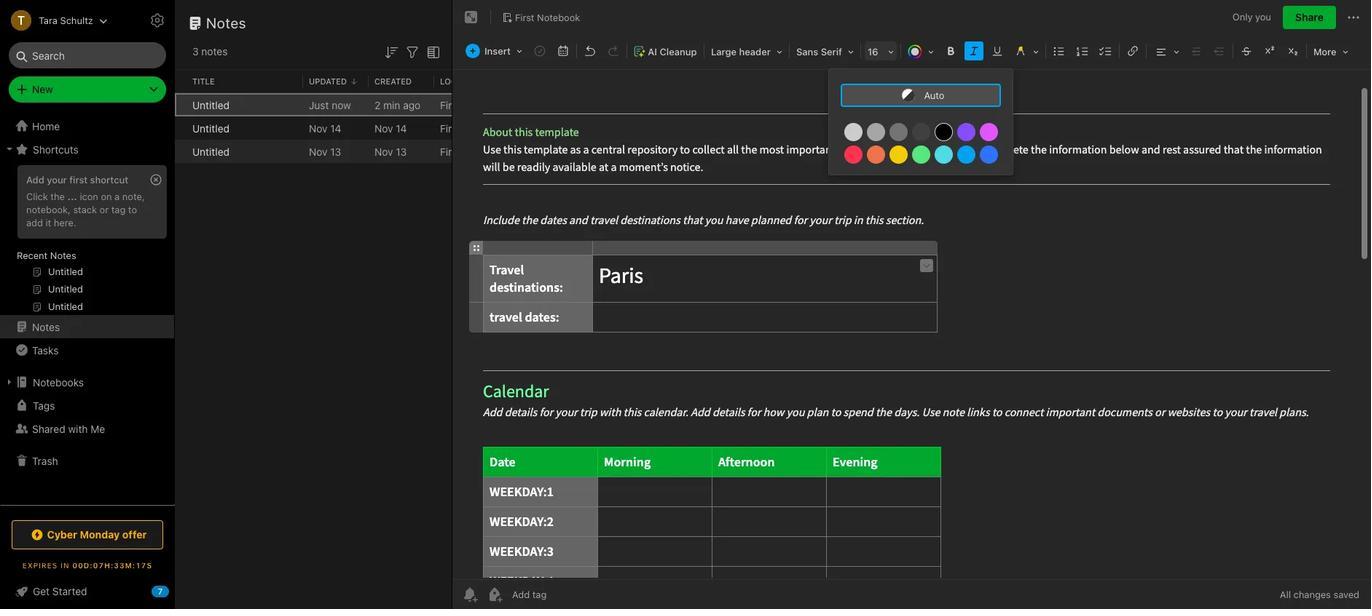 Task type: locate. For each thing, give the bounding box(es) containing it.
settings image
[[149, 12, 166, 29]]

shortcuts button
[[0, 138, 174, 161]]

nov 14
[[309, 122, 341, 134], [375, 122, 407, 134]]

More actions field
[[1345, 6, 1363, 29]]

expires
[[22, 562, 58, 571]]

nov 14 down the min
[[375, 122, 407, 134]]

title
[[192, 76, 215, 86]]

2 14 from the left
[[396, 122, 407, 134]]

tasks
[[32, 344, 59, 357]]

notes
[[206, 15, 246, 31], [50, 250, 76, 262], [32, 321, 60, 333]]

tree
[[0, 114, 175, 505]]

row group containing untitled
[[175, 93, 697, 163]]

notebook
[[537, 11, 580, 23], [463, 99, 510, 111], [463, 122, 510, 134], [463, 145, 510, 158]]

first notebook
[[515, 11, 580, 23], [440, 99, 510, 111], [440, 122, 510, 134], [440, 145, 510, 158]]

row group
[[175, 93, 697, 163]]

cyber monday offer button
[[12, 521, 163, 550]]

expand note image
[[463, 9, 480, 26]]

2 untitled from the top
[[192, 122, 230, 134]]

Note Editor text field
[[452, 70, 1371, 580]]

superscript image
[[1260, 41, 1280, 61]]

italic image
[[964, 41, 984, 61]]

3 untitled from the top
[[192, 145, 230, 158]]

add tag image
[[486, 587, 504, 604]]

2 13 from the left
[[396, 145, 407, 158]]

ai cleanup
[[648, 46, 697, 58]]

numbered list image
[[1073, 41, 1093, 61]]

trash link
[[0, 450, 174, 473]]

0 horizontal spatial nov 14
[[309, 122, 341, 134]]

1 vertical spatial untitled
[[192, 122, 230, 134]]

new
[[32, 83, 53, 95]]

2 nov 13 from the left
[[375, 145, 407, 158]]

0 horizontal spatial 13
[[330, 145, 341, 158]]

Add tag field
[[511, 589, 620, 602]]

shared
[[32, 423, 65, 435]]

undo image
[[580, 41, 600, 61]]

Highlight field
[[1009, 41, 1044, 62]]

untitled for nov 14
[[192, 122, 230, 134]]

1 untitled from the top
[[192, 99, 230, 111]]

14 down now
[[330, 122, 341, 134]]

2 vertical spatial notes
[[32, 321, 60, 333]]

calendar event image
[[553, 41, 573, 61]]

None search field
[[19, 42, 156, 68]]

3
[[192, 45, 199, 58]]

1 horizontal spatial 14
[[396, 122, 407, 134]]

notebook,
[[26, 204, 71, 216]]

notes
[[201, 45, 228, 58]]

trash
[[32, 455, 58, 467]]

nov 14 down "just now"
[[309, 122, 341, 134]]

expires in 00d:07h:33m:17s
[[22, 562, 152, 571]]

Alignment field
[[1148, 41, 1185, 62]]

0 horizontal spatial 14
[[330, 122, 341, 134]]

0 horizontal spatial nov 13
[[309, 145, 341, 158]]

first
[[515, 11, 535, 23], [440, 99, 461, 111], [440, 122, 461, 134], [440, 145, 461, 158]]

13
[[330, 145, 341, 158], [396, 145, 407, 158]]

nov 13
[[309, 145, 341, 158], [375, 145, 407, 158]]

share
[[1295, 11, 1324, 23]]

expand notebooks image
[[4, 377, 15, 388]]

share button
[[1283, 6, 1336, 29]]

00d:07h:33m:17s
[[72, 562, 152, 571]]

now
[[332, 99, 351, 111]]

2 vertical spatial untitled
[[192, 145, 230, 158]]

just now
[[309, 99, 351, 111]]

in
[[61, 562, 70, 571]]

Insert field
[[462, 41, 528, 61]]

more actions image
[[1345, 9, 1363, 26]]

underline image
[[987, 41, 1008, 61]]

13 down 2 min ago
[[396, 145, 407, 158]]

More field
[[1309, 41, 1354, 62]]

notes link
[[0, 316, 174, 339]]

Font size field
[[863, 41, 899, 62]]

add
[[26, 174, 44, 186]]

tag
[[111, 204, 126, 216]]

a
[[115, 191, 120, 203]]

notes up notes on the top left of the page
[[206, 15, 246, 31]]

nov 13 down "just now"
[[309, 145, 341, 158]]

1 horizontal spatial 13
[[396, 145, 407, 158]]

all
[[1280, 589, 1291, 601]]

0 vertical spatial untitled
[[192, 99, 230, 111]]

header
[[739, 46, 771, 58]]

created
[[375, 76, 412, 86]]

1 horizontal spatial nov 13
[[375, 145, 407, 158]]

14 down 2 min ago
[[396, 122, 407, 134]]

cell
[[175, 93, 187, 117]]

14
[[330, 122, 341, 134], [396, 122, 407, 134]]

on
[[101, 191, 112, 203]]

nov
[[309, 122, 328, 134], [375, 122, 393, 134], [309, 145, 328, 158], [375, 145, 393, 158]]

tara schultz
[[39, 14, 93, 26]]

home link
[[0, 114, 175, 138]]

1 horizontal spatial nov 14
[[375, 122, 407, 134]]

you
[[1256, 11, 1271, 23]]

first notebook inside button
[[515, 11, 580, 23]]

1 vertical spatial notes
[[50, 250, 76, 262]]

note window element
[[452, 0, 1371, 610]]

1 nov 14 from the left
[[309, 122, 341, 134]]

insert
[[485, 45, 511, 57]]

Heading level field
[[706, 41, 788, 62]]

notebooks
[[33, 376, 84, 389]]

your
[[47, 174, 67, 186]]

group
[[0, 161, 174, 321]]

notes up tasks
[[32, 321, 60, 333]]

13 down now
[[330, 145, 341, 158]]

notes right "recent"
[[50, 250, 76, 262]]

nov 13 down the min
[[375, 145, 407, 158]]

only
[[1233, 11, 1253, 23]]

large header
[[711, 46, 771, 58]]

untitled
[[192, 99, 230, 111], [192, 122, 230, 134], [192, 145, 230, 158]]

tags
[[33, 400, 55, 412]]

all changes saved
[[1280, 589, 1360, 601]]

schultz
[[60, 14, 93, 26]]

location
[[440, 76, 481, 86]]



Task type: describe. For each thing, give the bounding box(es) containing it.
16
[[868, 46, 878, 58]]

untitled for nov 13
[[192, 145, 230, 158]]

add filters image
[[404, 44, 421, 61]]

large
[[711, 46, 737, 58]]

the
[[51, 191, 65, 203]]

Font color field
[[903, 41, 939, 62]]

Help and Learning task checklist field
[[0, 581, 175, 604]]

Account field
[[0, 6, 108, 35]]

add your first shortcut
[[26, 174, 128, 186]]

click the ...
[[26, 191, 77, 203]]

cleanup
[[660, 46, 697, 58]]

2
[[375, 99, 381, 111]]

it
[[46, 217, 51, 229]]

sans
[[796, 46, 818, 58]]

cyber
[[47, 529, 77, 541]]

bulleted list image
[[1049, 41, 1070, 61]]

sans serif
[[796, 46, 842, 58]]

icon on a note, notebook, stack or tag to add it here.
[[26, 191, 145, 229]]

changes
[[1294, 589, 1331, 601]]

View options field
[[421, 42, 442, 61]]

2 min ago
[[375, 99, 421, 111]]

monday
[[80, 529, 120, 541]]

Search text field
[[19, 42, 156, 68]]

home
[[32, 120, 60, 132]]

ago
[[403, 99, 421, 111]]

click to collapse image
[[169, 583, 180, 600]]

shortcuts
[[33, 143, 79, 156]]

auto
[[924, 90, 945, 101]]

serif
[[821, 46, 842, 58]]

insert link image
[[1123, 41, 1143, 61]]

ai cleanup button
[[629, 41, 702, 62]]

strikethrough image
[[1237, 41, 1257, 61]]

0 vertical spatial notes
[[206, 15, 246, 31]]

auto button
[[841, 84, 1001, 107]]

Add filters field
[[404, 42, 421, 61]]

first notebook button
[[497, 7, 585, 28]]

here.
[[54, 217, 76, 229]]

get started
[[33, 586, 87, 598]]

to
[[128, 204, 137, 216]]

3 notes
[[192, 45, 228, 58]]

...
[[67, 191, 77, 203]]

group containing add your first shortcut
[[0, 161, 174, 321]]

min
[[383, 99, 400, 111]]

notebooks link
[[0, 371, 174, 394]]

first inside button
[[515, 11, 535, 23]]

just
[[309, 99, 329, 111]]

stack
[[73, 204, 97, 216]]

notes inside group
[[50, 250, 76, 262]]

recent
[[17, 250, 48, 262]]

1 14 from the left
[[330, 122, 341, 134]]

ai
[[648, 46, 657, 58]]

more
[[1314, 46, 1337, 58]]

first
[[69, 174, 88, 186]]

bold image
[[941, 41, 961, 61]]

started
[[52, 586, 87, 598]]

click
[[26, 191, 48, 203]]

tara
[[39, 14, 57, 26]]

get
[[33, 586, 50, 598]]

icon
[[80, 191, 98, 203]]

me
[[91, 423, 105, 435]]

new button
[[9, 77, 166, 103]]

or
[[100, 204, 109, 216]]

saved
[[1334, 589, 1360, 601]]

offer
[[122, 529, 147, 541]]

tags button
[[0, 394, 174, 418]]

1 13 from the left
[[330, 145, 341, 158]]

notebook inside button
[[537, 11, 580, 23]]

shortcut
[[90, 174, 128, 186]]

tasks button
[[0, 339, 174, 362]]

cyber monday offer
[[47, 529, 147, 541]]

shared with me link
[[0, 418, 174, 441]]

recent notes
[[17, 250, 76, 262]]

7
[[158, 587, 163, 597]]

note,
[[122, 191, 145, 203]]

Font family field
[[791, 41, 859, 62]]

checklist image
[[1096, 41, 1116, 61]]

tree containing home
[[0, 114, 175, 505]]

add
[[26, 217, 43, 229]]

only you
[[1233, 11, 1271, 23]]

with
[[68, 423, 88, 435]]

2 nov 14 from the left
[[375, 122, 407, 134]]

add a reminder image
[[461, 587, 479, 604]]

Sort options field
[[383, 42, 400, 61]]

subscript image
[[1283, 41, 1304, 61]]

shared with me
[[32, 423, 105, 435]]

updated
[[309, 76, 347, 86]]

1 nov 13 from the left
[[309, 145, 341, 158]]



Task type: vqa. For each thing, say whether or not it's contained in the screenshot.
count
no



